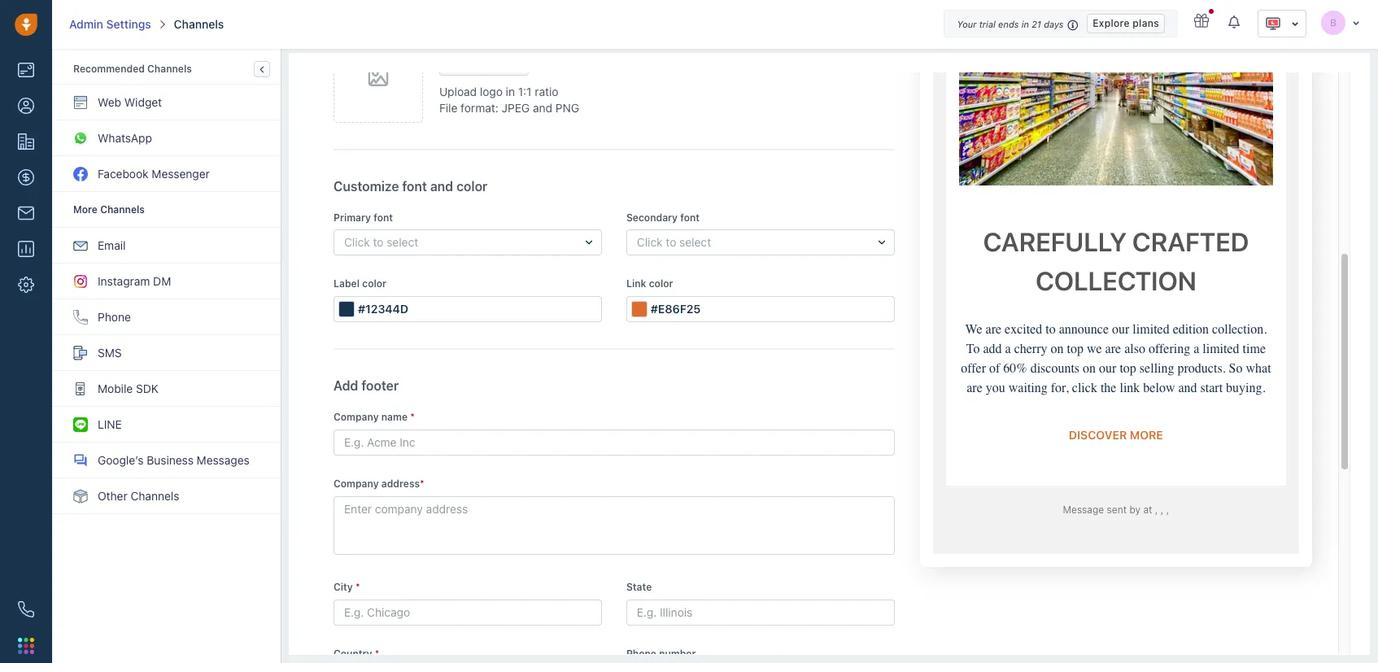 Task type: locate. For each thing, give the bounding box(es) containing it.
channels for recommended channels
[[147, 63, 192, 75]]

admin settings
[[69, 17, 151, 31]]

1 horizontal spatial ic_arrow_down image
[[1353, 17, 1361, 27]]

channels right settings
[[174, 17, 224, 31]]

your trial ends in 21 days
[[958, 19, 1064, 29]]

instagram dm
[[98, 274, 171, 288]]

instagram dm link
[[53, 264, 281, 300]]

explore
[[1093, 17, 1130, 29]]

google's business messages link
[[53, 443, 281, 479]]

2 vertical spatial channels
[[131, 489, 179, 503]]

other
[[98, 489, 128, 503]]

settings
[[106, 17, 151, 31]]

channels up web widget link
[[147, 63, 192, 75]]

0 horizontal spatial ic_arrow_down image
[[1292, 18, 1300, 29]]

channels
[[174, 17, 224, 31], [147, 63, 192, 75], [131, 489, 179, 503]]

missing translation "unavailable" for locale "en-us" image
[[1266, 15, 1282, 32]]

business
[[147, 453, 194, 467]]

ic_info_icon image
[[1068, 18, 1080, 32]]

google's business messages
[[98, 453, 250, 467]]

freshworks switcher image
[[18, 638, 34, 654]]

dm
[[153, 274, 171, 288]]

mobile sdk link
[[53, 371, 281, 407]]

widget
[[124, 95, 162, 109]]

facebook
[[98, 167, 149, 181]]

whatsapp link
[[53, 120, 281, 156]]

sms
[[98, 346, 122, 360]]

ic_arrow_down image
[[1353, 17, 1361, 27], [1292, 18, 1300, 29]]

whatsapp
[[98, 131, 152, 145]]

google's
[[98, 453, 144, 467]]

mobile sdk
[[98, 382, 159, 396]]

1 vertical spatial channels
[[147, 63, 192, 75]]

other channels
[[98, 489, 179, 503]]

facebook messenger
[[98, 167, 210, 181]]

channels down google's business messages link
[[131, 489, 179, 503]]

plans
[[1133, 17, 1160, 29]]

phone
[[98, 310, 131, 324]]

recommended
[[73, 63, 145, 75]]

facebook messenger link
[[53, 156, 281, 192]]

other channels link
[[53, 479, 281, 514]]

2 ic_arrow_down image from the left
[[1292, 18, 1300, 29]]

recommended channels
[[73, 63, 192, 75]]



Task type: describe. For each thing, give the bounding box(es) containing it.
1 ic_arrow_down image from the left
[[1353, 17, 1361, 27]]

line link
[[53, 407, 281, 443]]

0 vertical spatial channels
[[174, 17, 224, 31]]

ends
[[999, 19, 1019, 29]]

mobile
[[98, 382, 133, 396]]

admin settings link
[[69, 16, 151, 33]]

admin
[[69, 17, 103, 31]]

channels for other channels
[[131, 489, 179, 503]]

web widget link
[[53, 85, 281, 120]]

bell regular image
[[1229, 15, 1242, 29]]

explore plans button
[[1088, 14, 1166, 33]]

messenger
[[152, 167, 210, 181]]

web widget
[[98, 95, 162, 109]]

line
[[98, 418, 122, 431]]

in
[[1022, 19, 1030, 29]]

messages
[[197, 453, 250, 467]]

angle left image
[[260, 63, 264, 75]]

phone link
[[53, 300, 281, 335]]

email
[[98, 238, 126, 252]]

phone image
[[18, 602, 34, 618]]

email link
[[53, 228, 281, 264]]

your
[[958, 19, 977, 29]]

21
[[1032, 19, 1042, 29]]

explore plans
[[1093, 17, 1160, 29]]

days
[[1044, 19, 1064, 29]]

sdk
[[136, 382, 159, 396]]

phone element
[[10, 593, 42, 626]]

trial
[[980, 19, 996, 29]]

web
[[98, 95, 121, 109]]

instagram
[[98, 274, 150, 288]]

sms link
[[53, 335, 281, 371]]



Task type: vqa. For each thing, say whether or not it's contained in the screenshot.
'email' in the 'Bulk email drafts' link
no



